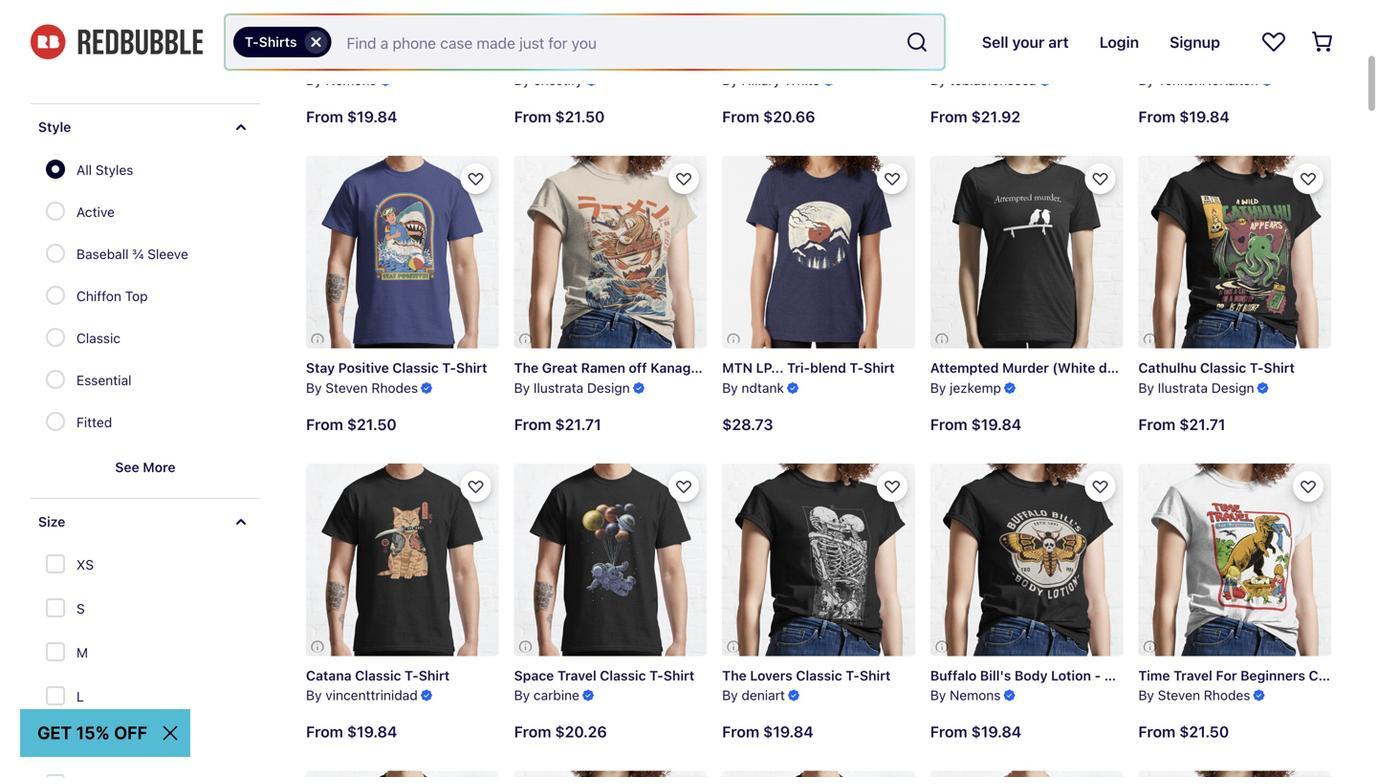 Task type: locate. For each thing, give the bounding box(es) containing it.
2 design from the left
[[1212, 380, 1254, 396]]

hang
[[514, 52, 548, 68]]

1 horizontal spatial travel
[[1174, 668, 1213, 684]]

top
[[125, 288, 148, 304]]

by steven rhodes down positive
[[306, 380, 418, 396]]

from $21.92
[[930, 108, 1021, 126]]

1 ilustrata from the left
[[534, 380, 584, 396]]

the up by deniart
[[722, 668, 747, 684]]

1 horizontal spatial the
[[722, 668, 747, 684]]

by nemons
[[306, 72, 377, 88], [930, 688, 1001, 704]]

from $21.50 down positive
[[306, 415, 397, 434]]

stay positive classic t-shirt image
[[306, 156, 499, 349]]

essential up fitted in the bottom of the page
[[77, 373, 131, 388]]

positive
[[338, 360, 389, 376]]

$21.50 down positive
[[347, 415, 397, 434]]

ndtank
[[742, 380, 784, 396]]

1 horizontal spatial by steven rhodes
[[1139, 688, 1251, 704]]

rhodes down for
[[1204, 688, 1251, 704]]

ilustrata down cathulhu at top
[[1158, 380, 1208, 396]]

None radio
[[46, 160, 65, 179], [46, 202, 65, 221], [46, 244, 65, 263], [46, 328, 65, 347], [46, 412, 65, 431], [46, 160, 65, 179], [46, 202, 65, 221], [46, 244, 65, 263], [46, 328, 65, 347], [46, 412, 65, 431]]

$19.84 for catana classic t-shirt
[[347, 723, 397, 741]]

carbine
[[534, 688, 580, 704]]

ilustrata for classic
[[1158, 380, 1208, 396]]

2 from $21.71 from the left
[[1139, 415, 1226, 434]]

the great ramen off kanagawa classic t-shirt
[[514, 360, 815, 376]]

lp...
[[756, 360, 784, 376]]

$21.71 down cathulhu classic t-shirt
[[1180, 415, 1226, 434]]

0 horizontal spatial rhodes
[[371, 380, 418, 396]]

classic left s
[[1309, 668, 1355, 684]]

$21.50 for on.
[[555, 108, 605, 126]]

1 $21.71 from the left
[[555, 415, 601, 434]]

0 horizontal spatial $21.71
[[555, 415, 601, 434]]

1 vertical spatial by steven rhodes
[[1139, 688, 1251, 704]]

catana classic t-shirt
[[306, 668, 450, 684]]

0 horizontal spatial travel
[[558, 668, 596, 684]]

from for cathulhu classic t-shirt
[[1139, 415, 1176, 434]]

nemons
[[325, 72, 377, 88], [950, 688, 1001, 704]]

0 vertical spatial by nemons
[[306, 72, 377, 88]]

all
[[77, 162, 92, 178]]

$19.84 for muppet science - chemistry  classic t
[[1180, 108, 1230, 126]]

classic right positive
[[392, 360, 439, 376]]

from $21.71
[[514, 415, 601, 434], [1139, 415, 1226, 434]]

buffalo bill's body lotion - death's head moth - horror - distressed vintage design classic t-shirt image
[[930, 464, 1123, 656]]

the for from $19.84
[[722, 668, 747, 684]]

from $19.84
[[306, 107, 397, 126], [1139, 108, 1230, 126], [930, 415, 1022, 434], [306, 723, 397, 741], [722, 723, 814, 741], [930, 723, 1022, 741]]

$21.50 for positive
[[347, 415, 397, 434]]

attempted murder (white design) essential t-shirt image
[[930, 156, 1123, 349]]

shirt
[[782, 52, 813, 68], [874, 52, 905, 68], [456, 360, 487, 376], [784, 360, 815, 376], [864, 360, 895, 376], [1226, 360, 1257, 376], [1264, 360, 1295, 376], [419, 668, 450, 684], [664, 668, 695, 684], [860, 668, 891, 684]]

0 horizontal spatial from $21.71
[[514, 415, 601, 434]]

tobiasfonseca
[[950, 72, 1036, 88]]

$21.50 down chestify
[[555, 108, 605, 126]]

2 by ilustrata design from the left
[[1139, 380, 1254, 396]]

stay positive classic t-shirt
[[306, 360, 487, 376]]

$21.50 down for
[[1180, 723, 1229, 741]]

ilustrata down great
[[534, 380, 584, 396]]

science
[[1191, 52, 1242, 68]]

the left great
[[514, 360, 539, 376]]

None checkbox
[[46, 555, 69, 578], [46, 599, 69, 622], [46, 555, 69, 578], [46, 599, 69, 622]]

$20.26
[[555, 723, 607, 741]]

1 horizontal spatial from $21.71
[[1139, 415, 1226, 434]]

ilustrata
[[534, 380, 584, 396], [1158, 380, 1208, 396]]

0 horizontal spatial steven
[[325, 380, 368, 396]]

fitted
[[77, 415, 112, 430]]

2 vertical spatial $21.50
[[1180, 723, 1229, 741]]

street
[[722, 52, 762, 68]]

1 vertical spatial steven
[[1158, 688, 1200, 704]]

travel for $20.26
[[558, 668, 596, 684]]

white
[[784, 72, 820, 88]]

1 vertical spatial $21.50
[[347, 415, 397, 434]]

size button
[[31, 499, 260, 545]]

0 horizontal spatial design
[[587, 380, 630, 396]]

0 horizontal spatial from $21.50
[[306, 415, 397, 434]]

0 vertical spatial from $21.50
[[514, 108, 605, 126]]

by ilustrata design for great
[[514, 380, 630, 396]]

$19.84
[[347, 107, 397, 126], [1180, 108, 1230, 126], [971, 415, 1022, 434], [347, 723, 397, 741], [763, 723, 814, 741], [971, 723, 1022, 741]]

the
[[514, 360, 539, 376], [722, 668, 747, 684]]

None radio
[[46, 286, 65, 305], [46, 370, 65, 389], [46, 286, 65, 305], [46, 370, 65, 389]]

1 horizontal spatial by ilustrata design
[[1139, 380, 1254, 396]]

design for ramen
[[587, 380, 630, 396]]

steven down time
[[1158, 688, 1200, 704]]

from $21.50 down chestify
[[514, 108, 605, 126]]

1 vertical spatial the
[[722, 668, 747, 684]]

0 horizontal spatial $21.50
[[347, 415, 397, 434]]

tri-
[[787, 360, 810, 376]]

1 by ilustrata design from the left
[[514, 380, 630, 396]]

0 vertical spatial by steven rhodes
[[306, 380, 418, 396]]

1 horizontal spatial $21.71
[[1180, 415, 1226, 434]]

hang on. let me overthink this. classic t-shirt
[[514, 52, 813, 68]]

travel for $21.50
[[1174, 668, 1213, 684]]

0 vertical spatial $21.50
[[555, 108, 605, 126]]

travel
[[558, 668, 596, 684], [1174, 668, 1213, 684]]

cathulhu
[[1139, 360, 1197, 376]]

deniart
[[742, 688, 785, 704]]

rhodes for for
[[1204, 688, 1251, 704]]

1 horizontal spatial ilustrata
[[1158, 380, 1208, 396]]

tenkennokaiten
[[1158, 72, 1258, 88]]

1 horizontal spatial design
[[1212, 380, 1254, 396]]

design down cathulhu classic t-shirt
[[1212, 380, 1254, 396]]

1 horizontal spatial by nemons
[[930, 688, 1001, 704]]

by
[[306, 72, 322, 88], [514, 72, 530, 88], [722, 72, 738, 88], [930, 72, 946, 88], [1139, 72, 1154, 88], [306, 380, 322, 396], [514, 380, 530, 396], [722, 380, 738, 396], [930, 380, 946, 396], [1139, 380, 1154, 396], [306, 688, 322, 704], [514, 688, 530, 704], [722, 688, 738, 704], [930, 688, 946, 704], [1139, 688, 1154, 704]]

1 vertical spatial nemons
[[950, 688, 1001, 704]]

cathulhu classic t-shirt
[[1139, 360, 1295, 376]]

from $21.50 down time
[[1139, 723, 1229, 741]]

by tenkennokaiten
[[1139, 72, 1258, 88]]

0 horizontal spatial by nemons
[[306, 72, 377, 88]]

from $21.71 for great
[[514, 415, 601, 434]]

great
[[542, 360, 578, 376]]

chemistry
[[1255, 52, 1322, 68]]

0 horizontal spatial by ilustrata design
[[514, 380, 630, 396]]

2 horizontal spatial $21.50
[[1180, 723, 1229, 741]]

by ilustrata design down great
[[514, 380, 630, 396]]

from $21.71 down great
[[514, 415, 601, 434]]

by steven rhodes down for
[[1139, 688, 1251, 704]]

essential right "design)"
[[1151, 360, 1209, 376]]

from for space travel classic t-shirt
[[514, 723, 551, 741]]

2 horizontal spatial from $21.50
[[1139, 723, 1229, 741]]

1 design from the left
[[587, 380, 630, 396]]

the lovers classic t-shirt image
[[722, 464, 915, 656]]

$19.84 for attempted murder (white design) essential t-shirt
[[971, 415, 1022, 434]]

by for catana classic t-shirt
[[306, 688, 322, 704]]

from $21.50 for positive
[[306, 415, 397, 434]]

muppet science - chemistry  classic t
[[1139, 52, 1377, 68]]

1 vertical spatial by nemons
[[930, 688, 1001, 704]]

from $21.50
[[514, 108, 605, 126], [306, 415, 397, 434], [1139, 723, 1229, 741]]

let
[[575, 52, 596, 68]]

design down ramen
[[587, 380, 630, 396]]

0 vertical spatial the
[[514, 360, 539, 376]]

by ilustrata design down cathulhu classic t-shirt
[[1139, 380, 1254, 396]]

classic down chiffon
[[77, 330, 121, 346]]

classic left t
[[1325, 52, 1372, 68]]

by steven rhodes
[[306, 380, 418, 396], [1139, 688, 1251, 704]]

1 travel from the left
[[558, 668, 596, 684]]

rhodes
[[371, 380, 418, 396], [1204, 688, 1251, 704]]

design)
[[1099, 360, 1148, 376]]

0 horizontal spatial ilustrata
[[534, 380, 584, 396]]

by ilustrata design
[[514, 380, 630, 396], [1139, 380, 1254, 396]]

2 vertical spatial from $21.50
[[1139, 723, 1229, 741]]

lovers
[[750, 668, 793, 684]]

design for t-
[[1212, 380, 1254, 396]]

by steven rhodes for positive
[[306, 380, 418, 396]]

steven down positive
[[325, 380, 368, 396]]

T-Shirts field
[[226, 15, 944, 69]]

this.
[[686, 52, 715, 68]]

1 horizontal spatial steven
[[1158, 688, 1200, 704]]

rhodes down stay positive classic t-shirt at the left top of page
[[371, 380, 418, 396]]

from
[[306, 107, 343, 126], [514, 108, 551, 126], [722, 108, 759, 126], [930, 108, 968, 126], [1139, 108, 1176, 126], [306, 415, 343, 434], [514, 415, 551, 434], [930, 415, 968, 434], [1139, 415, 1176, 434], [306, 723, 343, 741], [514, 723, 551, 741], [722, 723, 759, 741], [930, 723, 968, 741], [1139, 723, 1176, 741]]

0 horizontal spatial the
[[514, 360, 539, 376]]

1 horizontal spatial rhodes
[[1204, 688, 1251, 704]]

travel up carbine
[[558, 668, 596, 684]]

from $21.71 down cathulhu at top
[[1139, 415, 1226, 434]]

1 from $21.71 from the left
[[514, 415, 601, 434]]

None checkbox
[[46, 643, 69, 666], [46, 687, 69, 710], [46, 775, 69, 778], [46, 643, 69, 666], [46, 687, 69, 710], [46, 775, 69, 778]]

essential
[[798, 52, 856, 68], [1151, 360, 1209, 376], [77, 373, 131, 388]]

2 ilustrata from the left
[[1158, 380, 1208, 396]]

1 vertical spatial from $21.50
[[306, 415, 397, 434]]

2 travel from the left
[[1174, 668, 1213, 684]]

travel left for
[[1174, 668, 1213, 684]]

0 vertical spatial rhodes
[[371, 380, 418, 396]]

catana classic t-shirt image
[[306, 464, 499, 656]]

2 $21.71 from the left
[[1180, 415, 1226, 434]]

t- inside button
[[245, 34, 259, 50]]

$21.92
[[971, 108, 1021, 126]]

by tobiasfonseca
[[930, 72, 1036, 88]]

0 vertical spatial steven
[[325, 380, 368, 396]]

steven for positive
[[325, 380, 368, 396]]

by for time travel for beginners classic t-s
[[1139, 688, 1154, 704]]

1 horizontal spatial from $21.50
[[514, 108, 605, 126]]

from $21.50 for on.
[[514, 108, 605, 126]]

0 horizontal spatial nemons
[[325, 72, 377, 88]]

design
[[587, 380, 630, 396], [1212, 380, 1254, 396]]

0 horizontal spatial by steven rhodes
[[306, 380, 418, 396]]

kanagawa
[[651, 360, 716, 376]]

$21.71 for great
[[555, 415, 601, 434]]

from $20.66
[[722, 108, 815, 126]]

gender option group
[[46, 0, 145, 80]]

classic right the lovers
[[796, 668, 842, 684]]

t-
[[245, 34, 259, 50], [768, 52, 782, 68], [860, 52, 874, 68], [442, 360, 456, 376], [769, 360, 784, 376], [850, 360, 864, 376], [1212, 360, 1226, 376], [1250, 360, 1264, 376], [405, 668, 419, 684], [650, 668, 664, 684], [846, 668, 860, 684], [1359, 668, 1373, 684]]

1 horizontal spatial $21.50
[[555, 108, 605, 126]]

essential up white
[[798, 52, 856, 68]]

$21.71 down great
[[555, 415, 601, 434]]

0 horizontal spatial essential
[[77, 373, 131, 388]]

$21.50
[[555, 108, 605, 126], [347, 415, 397, 434], [1180, 723, 1229, 741]]

steven
[[325, 380, 368, 396], [1158, 688, 1200, 704]]

by steven rhodes for travel
[[1139, 688, 1251, 704]]

by for stay positive classic t-shirt
[[306, 380, 322, 396]]

off
[[629, 360, 647, 376]]

1 vertical spatial rhodes
[[1204, 688, 1251, 704]]



Task type: vqa. For each thing, say whether or not it's contained in the screenshot.
the left the Design
yes



Task type: describe. For each thing, give the bounding box(es) containing it.
s
[[1373, 668, 1377, 684]]

rhodes for classic
[[371, 380, 418, 396]]

essential inside style option group
[[77, 373, 131, 388]]

$21.71 for classic
[[1180, 415, 1226, 434]]

styles
[[96, 162, 133, 178]]

street cats essential t-shirt
[[722, 52, 905, 68]]

by for cathulhu classic t-shirt
[[1139, 380, 1154, 396]]

by ndtank
[[722, 380, 784, 396]]

cathulhu classic t-shirt image
[[1139, 156, 1331, 349]]

time travel for beginners classic t-shirt image
[[1139, 464, 1331, 656]]

space travel classic t-shirt image
[[514, 464, 707, 656]]

catana
[[306, 668, 352, 684]]

active
[[77, 204, 115, 220]]

classic right cathulhu at top
[[1200, 360, 1246, 376]]

for
[[1216, 668, 1237, 684]]

murder
[[1002, 360, 1049, 376]]

chestify
[[534, 72, 583, 88]]

$21.50 for travel
[[1180, 723, 1229, 741]]

from for attempted murder (white design) essential t-shirt
[[930, 415, 968, 434]]

by chestify
[[514, 72, 583, 88]]

baseball ¾ sleeve
[[77, 246, 188, 262]]

size group
[[44, 545, 101, 778]]

classic up the $20.26
[[600, 668, 646, 684]]

the lovers classic t-shirt
[[722, 668, 891, 684]]

mtn lp... tri-blend t-shirt image
[[722, 156, 915, 349]]

mtn lp... tri-blend t-shirt
[[722, 360, 895, 376]]

ramen
[[581, 360, 625, 376]]

muppet
[[1139, 52, 1188, 68]]

0 vertical spatial nemons
[[325, 72, 377, 88]]

time travel for beginners classic t-s
[[1139, 668, 1377, 684]]

by deniart
[[722, 688, 785, 704]]

chiffon top
[[77, 288, 148, 304]]

mtn
[[722, 360, 753, 376]]

1 horizontal spatial essential
[[798, 52, 856, 68]]

on.
[[552, 52, 572, 68]]

from for time travel for beginners classic t-s
[[1139, 723, 1176, 741]]

from for street cats essential t-shirt
[[722, 108, 759, 126]]

baseball
[[77, 246, 129, 262]]

me
[[599, 52, 619, 68]]

t-shirts
[[245, 34, 297, 50]]

from for catana classic t-shirt
[[306, 723, 343, 741]]

attempted
[[930, 360, 999, 376]]

-
[[1246, 52, 1252, 68]]

from $19.84 for the lovers classic t-shirt
[[722, 723, 814, 741]]

space
[[514, 668, 554, 684]]

vincenttrinidad
[[325, 688, 418, 704]]

hillary
[[742, 72, 781, 88]]

size
[[38, 514, 65, 530]]

overthink
[[622, 52, 683, 68]]

by hillary white
[[722, 72, 820, 88]]

by for space travel classic t-shirt
[[514, 688, 530, 704]]

steven for travel
[[1158, 688, 1200, 704]]

by for the great ramen off kanagawa classic t-shirt
[[514, 380, 530, 396]]

by for attempted murder (white design) essential t-shirt
[[930, 380, 946, 396]]

the great ramen off kanagawa classic t-shirt image
[[514, 156, 707, 349]]

style
[[38, 119, 71, 135]]

$28.73
[[722, 415, 773, 434]]

by for hang on. let me overthink this. classic t-shirt
[[514, 72, 530, 88]]

redbubble logo image
[[31, 25, 203, 60]]

classic up vincenttrinidad
[[355, 668, 401, 684]]

men
[[77, 50, 103, 66]]

cats
[[765, 52, 795, 68]]

all styles
[[77, 162, 133, 178]]

by carbine
[[514, 688, 580, 704]]

stay
[[306, 360, 335, 376]]

t-shirts button
[[233, 27, 331, 57]]

classic inside style option group
[[77, 330, 121, 346]]

by for the lovers classic t-shirt
[[722, 688, 738, 704]]

from $20.26
[[514, 723, 607, 741]]

by vincenttrinidad
[[306, 688, 418, 704]]

$20.66
[[763, 108, 815, 126]]

chiffon
[[77, 288, 121, 304]]

the for from $21.71
[[514, 360, 539, 376]]

classic up by ndtank
[[720, 360, 766, 376]]

from $19.84 for muppet science - chemistry  classic t
[[1139, 108, 1230, 126]]

from $19.84 for catana classic t-shirt
[[306, 723, 397, 741]]

jezkemp
[[950, 380, 1001, 396]]

from for hang on. let me overthink this. classic t-shirt
[[514, 108, 551, 126]]

(white
[[1053, 360, 1095, 376]]

t
[[1375, 52, 1377, 68]]

by jezkemp
[[930, 380, 1001, 396]]

style button
[[31, 104, 260, 150]]

space travel classic t-shirt
[[514, 668, 695, 684]]

by for muppet science - chemistry  classic t
[[1139, 72, 1154, 88]]

by for mtn lp... tri-blend t-shirt
[[722, 380, 738, 396]]

¾
[[132, 246, 144, 262]]

beginners
[[1241, 668, 1306, 684]]

classic up hillary
[[718, 52, 764, 68]]

by ilustrata design for classic
[[1139, 380, 1254, 396]]

sleeve
[[147, 246, 188, 262]]

shirts
[[259, 34, 297, 50]]

Search term search field
[[331, 15, 898, 69]]

1 horizontal spatial nemons
[[950, 688, 1001, 704]]

from $19.84 for attempted murder (white design) essential t-shirt
[[930, 415, 1022, 434]]

from for muppet science - chemistry  classic t
[[1139, 108, 1176, 126]]

from for the lovers classic t-shirt
[[722, 723, 759, 741]]

by for street cats essential t-shirt
[[722, 72, 738, 88]]

blend
[[810, 360, 846, 376]]

time
[[1139, 668, 1170, 684]]

from $21.71 for classic
[[1139, 415, 1226, 434]]

ilustrata for great
[[534, 380, 584, 396]]

from for the great ramen off kanagawa classic t-shirt
[[514, 415, 551, 434]]

style option group
[[46, 150, 200, 445]]

attempted murder (white design) essential t-shirt
[[930, 360, 1257, 376]]

$19.84 for the lovers classic t-shirt
[[763, 723, 814, 741]]

from for stay positive classic t-shirt
[[306, 415, 343, 434]]

2 horizontal spatial essential
[[1151, 360, 1209, 376]]

from $21.50 for travel
[[1139, 723, 1229, 741]]



